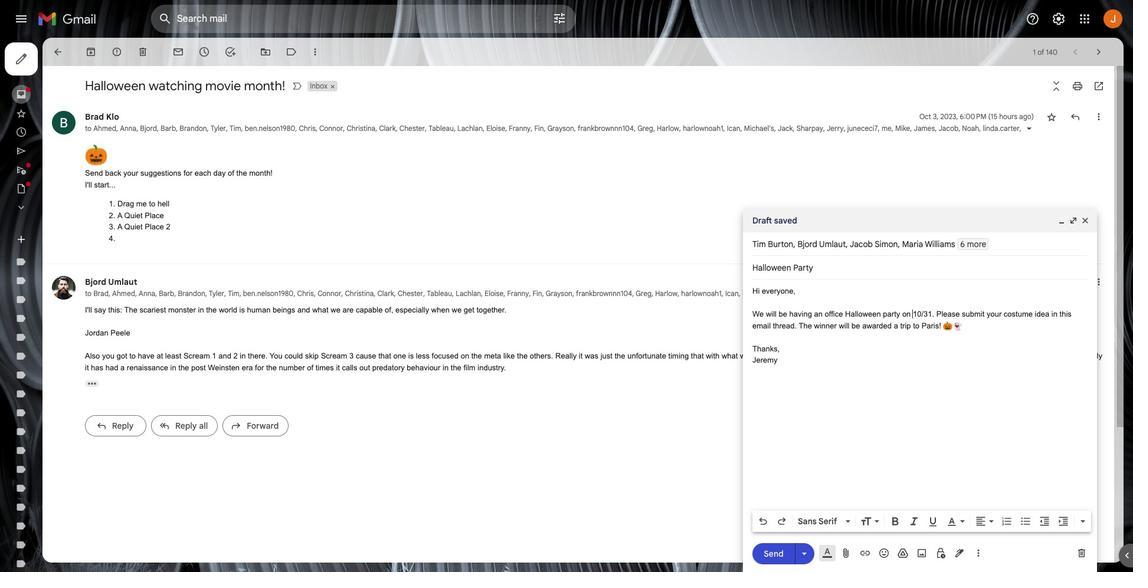 Task type: locate. For each thing, give the bounding box(es) containing it.
0 vertical spatial harlownoah1
[[683, 124, 724, 133]]

1 vertical spatial and
[[219, 352, 231, 361]]

1 i'll from the top
[[85, 180, 92, 189]]

bjord up suggestions
[[140, 124, 157, 133]]

8:35 am
[[954, 278, 978, 286]]

1 left 140
[[1034, 48, 1036, 56]]

Not starred checkbox
[[1046, 276, 1058, 288]]

0 vertical spatial sharpay
[[797, 124, 824, 133]]

0 vertical spatial ahmed
[[93, 124, 116, 133]]

film
[[464, 363, 476, 372]]

tyler for bjord
[[211, 124, 226, 133]]

on
[[903, 310, 911, 319], [461, 352, 469, 361], [777, 352, 786, 361]]

franny
[[509, 124, 531, 133], [507, 289, 529, 298]]

what inside also you got to have at least scream 1 and 2 in there. you could skip scream 3 cause that one is less focused on the meta like the others. really it was just the unfortunate timing that with what was going on at the time the studio really nerfed it to appease parental outrage. though rather interestingly it has had a renaissance in the post weinsten era for the number of times it calls out predatory behaviour in the film industry.
[[722, 352, 738, 361]]

we left are
[[331, 306, 341, 315]]

2 down hell
[[166, 223, 170, 231]]

grayson
[[548, 124, 574, 133], [546, 289, 573, 298]]

0 horizontal spatial me
[[136, 200, 147, 208]]

for left each
[[184, 169, 193, 178]]

tableau
[[429, 124, 454, 133], [427, 289, 452, 298]]

is right "world"
[[239, 306, 245, 315]]

jacob down 2023,
[[939, 124, 959, 133]]

in up the era on the left bottom
[[240, 352, 246, 361]]

brad left the klo
[[85, 112, 104, 122]]

navigation
[[0, 38, 142, 573]]

get
[[464, 306, 475, 315]]

the up film
[[472, 352, 482, 361]]

jack for to ahmed , anna , bjord , barb , brandon , tyler , tim , ben.nelson1980 , chris , connor , christina , clark , chester , tableau , lachlan , eloise , franny , fin , grayson , frankbrownnn104 , greg , harlow , harlownoah1 , ican , michael's , jack , sharpay , jerry , junececi7 , me , mike , james , jacob , noah , linda.carter ,
[[778, 124, 793, 133]]

bjord
[[140, 124, 157, 133], [798, 239, 818, 250], [85, 277, 106, 288]]

bjord up say
[[85, 277, 106, 288]]

0 horizontal spatial bjord
[[85, 277, 106, 288]]

bulleted list ‪(⌘⇧8)‬ image
[[1020, 516, 1032, 528]]

halloween up 'awarded'
[[846, 310, 881, 319]]

what right with
[[722, 352, 738, 361]]

your right submit
[[987, 310, 1002, 319]]

2 vertical spatial of
[[307, 363, 314, 372]]

harlownoah1
[[683, 124, 724, 133], [682, 289, 722, 298]]

it left has
[[85, 363, 89, 372]]

0 vertical spatial me
[[882, 124, 892, 133]]

chris down the inbox button
[[299, 124, 316, 133]]

1 horizontal spatial halloween
[[846, 310, 881, 319]]

send left more send options icon
[[764, 549, 784, 559]]

peele
[[111, 329, 130, 338]]

0 vertical spatial month!
[[244, 78, 285, 94]]

and right beings
[[298, 306, 310, 315]]

0 vertical spatial clark
[[379, 124, 396, 133]]

scream
[[184, 352, 210, 361], [321, 352, 347, 361]]

me inside drag me to hell a quiet place a quiet place 2
[[136, 200, 147, 208]]

1 vertical spatial a
[[118, 223, 122, 231]]

tim
[[230, 124, 241, 133], [753, 239, 766, 250], [228, 289, 240, 298]]

james
[[914, 124, 935, 133]]

1 horizontal spatial a
[[894, 322, 899, 330]]

1 vertical spatial sharpay
[[795, 289, 822, 298]]

reply link
[[85, 416, 146, 437]]

barb down watching
[[161, 124, 176, 133]]

insert signature image
[[954, 548, 966, 560]]

at
[[157, 352, 163, 361], [788, 352, 794, 361]]

i'll left start...
[[85, 180, 92, 189]]

send inside button
[[764, 549, 784, 559]]

for down 'there.'
[[255, 363, 264, 372]]

jack
[[778, 124, 793, 133], [777, 289, 792, 298]]

the down having
[[799, 322, 812, 330]]

2 reply from the left
[[175, 421, 197, 432]]

we left get
[[452, 306, 462, 315]]

brandon up monster
[[178, 289, 205, 298]]

barb up scariest
[[159, 289, 174, 298]]

of left 140
[[1038, 48, 1045, 56]]

party
[[884, 310, 901, 319]]

jack up having
[[777, 289, 792, 298]]

0 horizontal spatial we
[[331, 306, 341, 315]]

have
[[138, 352, 155, 361]]

lachlan for anna
[[456, 289, 481, 298]]

0 horizontal spatial on
[[461, 352, 469, 361]]

had
[[105, 363, 118, 372]]

was left just
[[585, 352, 599, 361]]

settings image
[[1052, 12, 1066, 26]]

2 a from the top
[[118, 223, 122, 231]]

1 horizontal spatial anna
[[139, 289, 155, 298]]

0 vertical spatial a
[[118, 211, 122, 220]]

0 vertical spatial eloise
[[487, 124, 506, 133]]

0 horizontal spatial and
[[219, 352, 231, 361]]

that up predatory
[[379, 352, 391, 361]]

in inside we will be having an office halloween party on 10/31. please submit your costume idea in this email thread. the winner will be awarded a trip to paris!
[[1052, 310, 1058, 319]]

0 vertical spatial fin
[[535, 124, 544, 133]]

that
[[379, 352, 391, 361], [691, 352, 704, 361]]

0 horizontal spatial at
[[157, 352, 163, 361]]

0 horizontal spatial anna
[[120, 124, 136, 133]]

we
[[753, 310, 764, 319]]

christina for anna
[[345, 289, 374, 298]]

what
[[312, 306, 329, 315], [722, 352, 738, 361]]

🎃 image
[[85, 144, 108, 166]]

greg for to ahmed , anna , bjord , barb , brandon , tyler , tim , ben.nelson1980 , chris , connor , christina , clark , chester , tableau , lachlan , eloise , franny , fin , grayson , frankbrownnn104 , greg , harlow , harlownoah1 , ican , michael's , jack , sharpay , jerry , junececi7 , me , mike , james , jacob , noah , linda.carter ,
[[638, 124, 654, 133]]

0 vertical spatial ican
[[727, 124, 741, 133]]

tim down movie
[[230, 124, 241, 133]]

the left the time
[[796, 352, 807, 361]]

will down office
[[839, 322, 850, 330]]

indent more ‪(⌘])‬ image
[[1058, 516, 1070, 528]]

1 vertical spatial the
[[799, 322, 812, 330]]

connor for anna
[[318, 289, 341, 298]]

the right the time
[[826, 352, 836, 361]]

1 vertical spatial harlownoah1
[[682, 289, 722, 298]]

list
[[43, 99, 1134, 448]]

0 vertical spatial is
[[239, 306, 245, 315]]

a inside we will be having an office halloween party on 10/31. please submit your costume idea in this email thread. the winner will be awarded a trip to paris!
[[894, 322, 899, 330]]

tim for to brad , ahmed , anna , barb , brandon , tyler , tim , ben.nelson1980 , chris , connor , christina , clark , chester , tableau , lachlan , eloise , franny , fin , grayson , frankbrownnn104 , greg , harlow , harlownoah1 , ican , michael's , jack , sharpay
[[228, 289, 240, 298]]

0 vertical spatial i'll
[[85, 180, 92, 189]]

is right one
[[408, 352, 414, 361]]

0 vertical spatial barb
[[161, 124, 176, 133]]

of inside send back your suggestions for each day of the month! i'll start...
[[228, 169, 234, 178]]

show details image
[[1026, 125, 1033, 132]]

anna up scariest
[[139, 289, 155, 298]]

greg for to brad , ahmed , anna , barb , brandon , tyler , tim , ben.nelson1980 , chris , connor , christina , clark , chester , tableau , lachlan , eloise , franny , fin , grayson , frankbrownnn104 , greg , harlow , harlownoah1 , ican , michael's , jack , sharpay
[[636, 289, 652, 298]]

thanks, jeremy
[[753, 345, 780, 365]]

meta
[[484, 352, 501, 361]]

0 horizontal spatial halloween
[[85, 78, 146, 94]]

0 vertical spatial jack
[[778, 124, 793, 133]]

None search field
[[151, 5, 576, 33]]

of right day at the top
[[228, 169, 234, 178]]

jack left jerry
[[778, 124, 793, 133]]

1 vertical spatial christina
[[345, 289, 374, 298]]

timing
[[669, 352, 689, 361]]

tyler for anna
[[209, 289, 224, 298]]

1 horizontal spatial 1
[[1034, 48, 1036, 56]]

2 quiet from the top
[[124, 223, 143, 231]]

for inside send back your suggestions for each day of the month! i'll start...
[[184, 169, 193, 178]]

reply all
[[175, 421, 208, 432]]

it
[[579, 352, 583, 361], [906, 352, 909, 361], [85, 363, 89, 372], [336, 363, 340, 372]]

umlaut right burton
[[820, 239, 846, 250]]

connor up i'll say this: the scariest monster in the world is human beings and what we are capable of, especially when we get together.
[[318, 289, 341, 298]]

predatory
[[372, 363, 405, 372]]

0 vertical spatial and
[[298, 306, 310, 315]]

0 vertical spatial lachlan
[[458, 124, 483, 133]]

formatting options toolbar
[[753, 511, 1092, 533]]

one
[[394, 352, 406, 361]]

sharpay up having
[[795, 289, 822, 298]]

0 vertical spatial greg
[[638, 124, 654, 133]]

anna
[[120, 124, 136, 133], [139, 289, 155, 298]]

tim inside draft saved dialog
[[753, 239, 766, 250]]

chris for anna
[[297, 289, 314, 298]]

1 horizontal spatial the
[[799, 322, 812, 330]]

barb for anna
[[159, 289, 174, 298]]

back to inbox image
[[52, 46, 64, 58]]

i'll
[[85, 180, 92, 189], [85, 306, 92, 315]]

of
[[1038, 48, 1045, 56], [228, 169, 234, 178], [307, 363, 314, 372]]

0 horizontal spatial a
[[120, 363, 125, 372]]

say
[[94, 306, 106, 315]]

i'll left say
[[85, 306, 92, 315]]

barb for bjord
[[161, 124, 176, 133]]

number
[[279, 363, 305, 372]]

to right trip
[[914, 322, 920, 330]]

ago) up show details image
[[1020, 112, 1034, 121]]

to left hell
[[149, 200, 155, 208]]

to inside we will be having an office halloween party on 10/31. please submit your costume idea in this email thread. the winner will be awarded a trip to paris!
[[914, 322, 920, 330]]

report spam image
[[111, 46, 123, 58]]

1 horizontal spatial your
[[987, 310, 1002, 319]]

reply
[[112, 421, 134, 432], [175, 421, 197, 432]]

scream up times
[[321, 352, 347, 361]]

send up start...
[[85, 169, 103, 178]]

sharpay for to brad , ahmed , anna , barb , brandon , tyler , tim , ben.nelson1980 , chris , connor , christina , clark , chester , tableau , lachlan , eloise , franny , fin , grayson , frankbrownnn104 , greg , harlow , harlownoah1 , ican , michael's , jack , sharpay
[[795, 289, 822, 298]]

in left this
[[1052, 310, 1058, 319]]

christina
[[347, 124, 376, 133], [345, 289, 374, 298]]

also
[[85, 352, 100, 361]]

this:
[[108, 306, 122, 315]]

tim up "world"
[[228, 289, 240, 298]]

1 horizontal spatial for
[[255, 363, 264, 372]]

1 a from the top
[[118, 211, 122, 220]]

1 horizontal spatial 2
[[234, 352, 238, 361]]

1 vertical spatial eloise
[[485, 289, 504, 298]]

will
[[766, 310, 777, 319], [839, 322, 850, 330]]

sharpay left jerry
[[797, 124, 824, 133]]

2 vertical spatial bjord
[[85, 277, 106, 288]]

awarded
[[863, 322, 892, 330]]

more options image
[[975, 548, 983, 560]]

1 vertical spatial will
[[839, 322, 850, 330]]

Search mail text field
[[177, 13, 520, 25]]

connor down the inbox button
[[319, 124, 343, 133]]

the inside we will be having an office halloween party on 10/31. please submit your costume idea in this email thread. the winner will be awarded a trip to paris!
[[799, 322, 812, 330]]

0 vertical spatial michael's
[[744, 124, 775, 133]]

(15
[[989, 112, 998, 121]]

your inside we will be having an office halloween party on 10/31. please submit your costume idea in this email thread. the winner will be awarded a trip to paris!
[[987, 310, 1002, 319]]

more image
[[309, 46, 321, 58]]

was left 'going'
[[740, 352, 754, 361]]

tyler up "world"
[[209, 289, 224, 298]]

month! right day at the top
[[249, 169, 273, 178]]

tyler down movie
[[211, 124, 226, 133]]

we
[[331, 306, 341, 315], [452, 306, 462, 315]]

be up thread.
[[779, 310, 788, 319]]

1 vertical spatial michael's
[[743, 289, 773, 298]]

your right back
[[123, 169, 138, 178]]

what left are
[[312, 306, 329, 315]]

reply inside "link"
[[175, 421, 197, 432]]

1 vertical spatial chester
[[398, 289, 423, 298]]

1 vertical spatial brandon
[[178, 289, 205, 298]]

0 vertical spatial your
[[123, 169, 138, 178]]

frankbrownnn104 for to brad , ahmed , anna , barb , brandon , tyler , tim , ben.nelson1980 , chris , connor , christina , clark , chester , tableau , lachlan , eloise , franny , fin , grayson , frankbrownnn104 , greg , harlow , harlownoah1 , ican , michael's , jack , sharpay
[[576, 289, 632, 298]]

0 vertical spatial chester
[[400, 124, 425, 133]]

brad down 'bjord umlaut'
[[93, 289, 109, 298]]

1 vertical spatial ago)
[[1020, 278, 1034, 286]]

on up film
[[461, 352, 469, 361]]

umlaut up this:
[[108, 277, 137, 288]]

less
[[416, 352, 430, 361]]

a inside also you got to have at least scream 1 and 2 in there. you could skip scream 3 cause that one is less focused on the meta like the others. really it was just the unfortunate timing that with what was going on at the time the studio really nerfed it to appease parental outrage. though rather interestingly it has had a renaissance in the post weinsten era for the number of times it calls out predatory behaviour in the film industry.
[[120, 363, 125, 372]]

2 inside also you got to have at least scream 1 and 2 in there. you could skip scream 3 cause that one is less focused on the meta like the others. really it was just the unfortunate timing that with what was going on at the time the studio really nerfed it to appease parental outrage. though rather interestingly it has had a renaissance in the post weinsten era for the number of times it calls out predatory behaviour in the film industry.
[[234, 352, 238, 361]]

at right 'thanks, jeremy' on the bottom right
[[788, 352, 794, 361]]

jordan peele
[[85, 329, 130, 338]]

your
[[123, 169, 138, 178], [987, 310, 1002, 319]]

add to tasks image
[[224, 46, 236, 58]]

era
[[242, 363, 253, 372]]

1 we from the left
[[331, 306, 341, 315]]

140
[[1047, 48, 1058, 56]]

0 vertical spatial christina
[[347, 124, 376, 133]]

chris up i'll say this: the scariest monster in the world is human beings and what we are capable of, especially when we get together.
[[297, 289, 314, 298]]

frankbrownnn104
[[578, 124, 634, 133], [576, 289, 632, 298]]

michael's for to brad , ahmed , anna , barb , brandon , tyler , tim , ben.nelson1980 , chris , connor , christina , clark , chester , tableau , lachlan , eloise , franny , fin , grayson , frankbrownnn104 , greg , harlow , harlownoah1 , ican , michael's , jack , sharpay
[[743, 289, 773, 298]]

1 horizontal spatial send
[[764, 549, 784, 559]]

clark for bjord
[[379, 124, 396, 133]]

indent less ‪(⌘[)‬ image
[[1039, 516, 1051, 528]]

🎃 image
[[944, 322, 953, 331]]

halloween
[[85, 78, 146, 94], [846, 310, 881, 319]]

0 horizontal spatial 2
[[166, 223, 170, 231]]

clark for anna
[[378, 289, 394, 298]]

2 vertical spatial tim
[[228, 289, 240, 298]]

1 vertical spatial 1
[[212, 352, 216, 361]]

eloise for anna
[[485, 289, 504, 298]]

renaissance in
[[127, 363, 176, 372]]

month! down move to "image"
[[244, 78, 285, 94]]

bold ‪(⌘b)‬ image
[[890, 516, 902, 528]]

simon
[[875, 239, 898, 250]]

month!
[[244, 78, 285, 94], [249, 169, 273, 178]]

harlow for to ahmed , anna , bjord , barb , brandon , tyler , tim , ben.nelson1980 , chris , connor , christina , clark , chester , tableau , lachlan , eloise , franny , fin , grayson , frankbrownnn104 , greg , harlow , harlownoah1 , ican , michael's , jack , sharpay , jerry , junececi7 , me , mike , james , jacob , noah , linda.carter ,
[[657, 124, 680, 133]]

that left with
[[691, 352, 704, 361]]

industry.
[[478, 363, 506, 372]]

3,
[[933, 112, 939, 121]]

to left have
[[129, 352, 136, 361]]

scream up post
[[184, 352, 210, 361]]

send for send back your suggestions for each day of the month! i'll start...
[[85, 169, 103, 178]]

ahmed down brad klo
[[93, 124, 116, 133]]

2 up weinsten
[[234, 352, 238, 361]]

show trimmed content image
[[85, 381, 99, 387]]

quiet
[[124, 211, 143, 220], [124, 223, 143, 231]]

fin for to brad , ahmed , anna , barb , brandon , tyler , tim , ben.nelson1980 , chris , connor , christina , clark , chester , tableau , lachlan , eloise , franny , fin , grayson , frankbrownnn104 , greg , harlow , harlownoah1 , ican , michael's , jack , sharpay
[[533, 289, 542, 298]]

ahmed
[[93, 124, 116, 133], [112, 289, 135, 298]]

be left 'awarded'
[[852, 322, 861, 330]]

1 horizontal spatial umlaut
[[820, 239, 846, 250]]

0 horizontal spatial of
[[228, 169, 234, 178]]

1 horizontal spatial be
[[852, 322, 861, 330]]

pop out image
[[1069, 216, 1079, 226]]

2 place from the top
[[145, 223, 164, 231]]

archive image
[[85, 46, 97, 58]]

is
[[239, 306, 245, 315], [408, 352, 414, 361]]

1 horizontal spatial we
[[452, 306, 462, 315]]

tim left burton
[[753, 239, 766, 250]]

together.
[[477, 306, 507, 315]]

me right drag at the top left
[[136, 200, 147, 208]]

1 vertical spatial place
[[145, 223, 164, 231]]

1 up weinsten
[[212, 352, 216, 361]]

is inside also you got to have at least scream 1 and 2 in there. you could skip scream 3 cause that one is less focused on the meta like the others. really it was just the unfortunate timing that with what was going on at the time the studio really nerfed it to appease parental outrage. though rather interestingly it has had a renaissance in the post weinsten era for the number of times it calls out predatory behaviour in the film industry.
[[408, 352, 414, 361]]

1 vertical spatial connor
[[318, 289, 341, 298]]

0 horizontal spatial send
[[85, 169, 103, 178]]

and
[[298, 306, 310, 315], [219, 352, 231, 361]]

0 horizontal spatial for
[[184, 169, 193, 178]]

3
[[350, 352, 354, 361]]

at left the least
[[157, 352, 163, 361]]

0 vertical spatial brad
[[85, 112, 104, 122]]

clark
[[379, 124, 396, 133], [378, 289, 394, 298]]

oct 3, 2023, 6:00 pm (15 hours ago) cell
[[920, 111, 1034, 123]]

halloween up the klo
[[85, 78, 146, 94]]

a right had
[[120, 363, 125, 372]]

umlaut
[[820, 239, 846, 250], [108, 277, 137, 288]]

the right this:
[[124, 306, 138, 315]]

anna up back
[[120, 124, 136, 133]]

of down skip
[[307, 363, 314, 372]]

tableau for bjord
[[429, 124, 454, 133]]

1 horizontal spatial of
[[307, 363, 314, 372]]

the right day at the top
[[237, 169, 247, 178]]

delete image
[[137, 46, 149, 58]]

bjord right burton
[[798, 239, 818, 250]]

jacob left simon
[[850, 239, 873, 250]]

undo ‪(⌘z)‬ image
[[758, 516, 769, 528]]

2 at from the left
[[788, 352, 794, 361]]

2 horizontal spatial on
[[903, 310, 911, 319]]

brandon
[[180, 124, 207, 133], [178, 289, 205, 298]]

focused
[[432, 352, 459, 361]]

0 vertical spatial for
[[184, 169, 193, 178]]

start...
[[94, 180, 116, 189]]

1
[[1034, 48, 1036, 56], [212, 352, 216, 361]]

0 vertical spatial anna
[[120, 124, 136, 133]]

1 reply from the left
[[112, 421, 134, 432]]

0 vertical spatial tyler
[[211, 124, 226, 133]]

1 vertical spatial halloween
[[846, 310, 881, 319]]

all
[[199, 421, 208, 432]]

1 vertical spatial month!
[[249, 169, 273, 178]]

the inside send back your suggestions for each day of the month! i'll start...
[[237, 169, 247, 178]]

and inside also you got to have at least scream 1 and 2 in there. you could skip scream 3 cause that one is less focused on the meta like the others. really it was just the unfortunate timing that with what was going on at the time the studio really nerfed it to appease parental outrage. though rather interestingly it has had a renaissance in the post weinsten era for the number of times it calls out predatory behaviour in the film industry.
[[219, 352, 231, 361]]

0 vertical spatial jacob
[[939, 124, 959, 133]]

me left mike
[[882, 124, 892, 133]]

brad
[[85, 112, 104, 122], [93, 289, 109, 298]]

will right we
[[766, 310, 777, 319]]

1 horizontal spatial reply
[[175, 421, 197, 432]]

in down focused
[[443, 363, 449, 372]]

ican for to brad , ahmed , anna , barb , brandon , tyler , tim , ben.nelson1980 , chris , connor , christina , clark , chester , tableau , lachlan , eloise , franny , fin , grayson , frankbrownnn104 , greg , harlow , harlownoah1 , ican , michael's , jack , sharpay
[[726, 289, 739, 298]]

1 vertical spatial umlaut
[[108, 277, 137, 288]]

0 vertical spatial 2
[[166, 223, 170, 231]]

williams
[[925, 239, 956, 250]]

0 horizontal spatial will
[[766, 310, 777, 319]]

a left trip
[[894, 322, 899, 330]]

0 vertical spatial of
[[1038, 48, 1045, 56]]

tableau for anna
[[427, 289, 452, 298]]

1 horizontal spatial at
[[788, 352, 794, 361]]

Subject field
[[753, 262, 1088, 274]]

for inside also you got to have at least scream 1 and 2 in there. you could skip scream 3 cause that one is less focused on the meta like the others. really it was just the unfortunate timing that with what was going on at the time the studio really nerfed it to appease parental outrage. though rather interestingly it has had a renaissance in the post weinsten era for the number of times it calls out predatory behaviour in the film industry.
[[255, 363, 264, 372]]

idea
[[1035, 310, 1050, 319]]

0 horizontal spatial is
[[239, 306, 245, 315]]

costume
[[1004, 310, 1033, 319]]

the right just
[[615, 352, 626, 361]]

ago)
[[1020, 112, 1034, 121], [1020, 278, 1034, 286]]

1 vertical spatial barb
[[159, 289, 174, 298]]

fin
[[535, 124, 544, 133], [533, 289, 542, 298]]

1 vertical spatial is
[[408, 352, 414, 361]]

1 vertical spatial ben.nelson1980
[[243, 289, 294, 298]]

0 horizontal spatial reply
[[112, 421, 134, 432]]

0 horizontal spatial 1
[[212, 352, 216, 361]]

0 vertical spatial harlow
[[657, 124, 680, 133]]

discard draft ‪(⌘⇧d)‬ image
[[1076, 548, 1088, 560]]

it right really
[[579, 352, 583, 361]]

harlownoah1 for to ahmed , anna , bjord , barb , brandon , tyler , tim , ben.nelson1980 , chris , connor , christina , clark , chester , tableau , lachlan , eloise , franny , fin , grayson , frankbrownnn104 , greg , harlow , harlownoah1 , ican , michael's , jack , sharpay , jerry , junececi7 , me , mike , james , jacob , noah , linda.carter ,
[[683, 124, 724, 133]]

1 vertical spatial a
[[120, 363, 125, 372]]

for
[[184, 169, 193, 178], [255, 363, 264, 372]]

ago) right minutes
[[1020, 278, 1034, 286]]

send inside send back your suggestions for each day of the month! i'll start...
[[85, 169, 103, 178]]

brandon down halloween watching movie month!
[[180, 124, 207, 133]]

0 vertical spatial a
[[894, 322, 899, 330]]

parental
[[952, 352, 979, 361]]

1 vertical spatial 2
[[234, 352, 238, 361]]

bjord inside draft saved dialog
[[798, 239, 818, 250]]

be
[[779, 310, 788, 319], [852, 322, 861, 330]]

and up weinsten
[[219, 352, 231, 361]]

really
[[861, 352, 880, 361]]

0 vertical spatial grayson
[[548, 124, 574, 133]]

thread.
[[773, 322, 797, 330]]

numbered list ‪(⌘⇧7)‬ image
[[1001, 516, 1013, 528]]

0 vertical spatial brandon
[[180, 124, 207, 133]]

on right 'going'
[[777, 352, 786, 361]]

move to image
[[260, 46, 272, 58]]

linda.carter
[[983, 124, 1020, 133]]

ahmed down 'bjord umlaut'
[[112, 289, 135, 298]]

mike
[[896, 124, 911, 133]]

umlaut inside draft saved dialog
[[820, 239, 846, 250]]

1 vertical spatial i'll
[[85, 306, 92, 315]]

0 vertical spatial be
[[779, 310, 788, 319]]

it right nerfed
[[906, 352, 909, 361]]

underline ‪(⌘u)‬ image
[[928, 517, 939, 528]]



Task type: vqa. For each thing, say whether or not it's contained in the screenshot.
the bottom be
yes



Task type: describe. For each thing, give the bounding box(es) containing it.
mark as unread image
[[172, 46, 184, 58]]

1 that from the left
[[379, 352, 391, 361]]

2 i'll from the top
[[85, 306, 92, 315]]

to left appease
[[912, 352, 918, 361]]

labels image
[[286, 46, 298, 58]]

monster
[[168, 306, 196, 315]]

italic ‪(⌘i)‬ image
[[909, 516, 921, 528]]

brad klo
[[85, 112, 119, 122]]

2 we from the left
[[452, 306, 462, 315]]

others.
[[530, 352, 554, 361]]

fin for to ahmed , anna , bjord , barb , brandon , tyler , tim , ben.nelson1980 , chris , connor , christina , clark , chester , tableau , lachlan , eloise , franny , fin , grayson , frankbrownnn104 , greg , harlow , harlownoah1 , ican , michael's , jack , sharpay , jerry , junececi7 , me , mike , james , jacob , noah , linda.carter ,
[[535, 124, 544, 133]]

behaviour
[[407, 363, 441, 372]]

0 horizontal spatial be
[[779, 310, 788, 319]]

could
[[285, 352, 303, 361]]

has
[[91, 363, 103, 372]]

insert emoji ‪(⌘⇧2)‬ image
[[879, 548, 890, 560]]

0 vertical spatial will
[[766, 310, 777, 319]]

inbox button
[[308, 81, 329, 92]]

month! inside send back your suggestions for each day of the month! i'll start...
[[249, 169, 273, 178]]

i'll inside send back your suggestions for each day of the month! i'll start...
[[85, 180, 92, 189]]

jeremy
[[753, 356, 778, 365]]

oct
[[920, 112, 932, 121]]

back
[[105, 169, 121, 178]]

time
[[809, 352, 824, 361]]

cause
[[356, 352, 376, 361]]

it left calls
[[336, 363, 340, 372]]

studio
[[839, 352, 859, 361]]

halloween watching movie month!
[[85, 78, 285, 94]]

2 scream from the left
[[321, 352, 347, 361]]

1 was from the left
[[585, 352, 599, 361]]

franny for bjord
[[509, 124, 531, 133]]

minimize image
[[1058, 216, 1067, 226]]

the left "world"
[[206, 306, 217, 315]]

burton
[[768, 239, 794, 250]]

grayson for to ahmed , anna , bjord , barb , brandon , tyler , tim , ben.nelson1980 , chris , connor , christina , clark , chester , tableau , lachlan , eloise , franny , fin , grayson , frankbrownnn104 , greg , harlow , harlownoah1 , ican , michael's , jack , sharpay , jerry , junececi7 , me , mike , james , jacob , noah , linda.carter ,
[[548, 124, 574, 133]]

having
[[790, 310, 812, 319]]

submit
[[962, 310, 985, 319]]

send back your suggestions for each day of the month! i'll start...
[[85, 169, 273, 189]]

rather
[[1040, 352, 1060, 361]]

brandon for anna
[[178, 289, 205, 298]]

list containing brad klo
[[43, 99, 1134, 448]]

chester for anna
[[398, 289, 423, 298]]

to ahmed , anna , bjord , barb , brandon , tyler , tim , ben.nelson1980 , chris , connor , christina , clark , chester , tableau , lachlan , eloise , franny , fin , grayson , frankbrownnn104 , greg , harlow , harlownoah1 , ican , michael's , jack , sharpay , jerry , junececi7 , me , mike , james , jacob , noah , linda.carter ,
[[85, 124, 1024, 133]]

reply for reply all
[[175, 421, 197, 432]]

ben.nelson1980 for anna
[[243, 289, 294, 298]]

2 that from the left
[[691, 352, 704, 361]]

main menu image
[[14, 12, 28, 26]]

drag
[[118, 200, 134, 208]]

insert files using drive image
[[898, 548, 909, 560]]

not starred image
[[1046, 111, 1058, 123]]

1 vertical spatial ahmed
[[112, 289, 135, 298]]

support image
[[1026, 12, 1040, 26]]

0 horizontal spatial umlaut
[[108, 277, 137, 288]]

in right monster
[[198, 306, 204, 315]]

noah
[[963, 124, 980, 133]]

👻 image
[[953, 322, 962, 331]]

like
[[504, 352, 515, 361]]

the left film
[[451, 363, 462, 372]]

serif
[[819, 517, 837, 527]]

ican for to ahmed , anna , bjord , barb , brandon , tyler , tim , ben.nelson1980 , chris , connor , christina , clark , chester , tableau , lachlan , eloise , franny , fin , grayson , frankbrownnn104 , greg , harlow , harlownoah1 , ican , michael's , jack , sharpay , jerry , junececi7 , me , mike , james , jacob , noah , linda.carter ,
[[727, 124, 741, 133]]

post
[[191, 363, 206, 372]]

jacob inside draft saved dialog
[[850, 239, 873, 250]]

0 vertical spatial halloween
[[85, 78, 146, 94]]

chris for bjord
[[299, 124, 316, 133]]

oct 3, 2023, 6:00 pm (15 hours ago)
[[920, 112, 1034, 121]]

unfortunate
[[628, 352, 667, 361]]

with
[[706, 352, 720, 361]]

2 ago) from the top
[[1020, 278, 1034, 286]]

0 vertical spatial bjord
[[140, 124, 157, 133]]

insert link ‪(⌘k)‬ image
[[860, 548, 872, 560]]

1 vertical spatial brad
[[93, 289, 109, 298]]

send for send
[[764, 549, 784, 559]]

1 horizontal spatial me
[[882, 124, 892, 133]]

the down you
[[266, 363, 277, 372]]

6
[[961, 239, 966, 250]]

scariest
[[140, 306, 166, 315]]

redo ‪(⌘y)‬ image
[[776, 516, 788, 528]]

1 of 140
[[1034, 48, 1058, 56]]

email
[[753, 322, 771, 330]]

1 ago) from the top
[[1020, 112, 1034, 121]]

8:35 am (49 minutes ago) cell
[[954, 276, 1034, 288]]

to brad , ahmed , anna , barb , brandon , tyler , tim , ben.nelson1980 , chris , connor , christina , clark , chester , tableau , lachlan , eloise , franny , fin , grayson , frankbrownnn104 , greg , harlow , harlownoah1 , ican , michael's , jack , sharpay
[[85, 289, 822, 298]]

hi
[[753, 287, 760, 296]]

0 horizontal spatial the
[[124, 306, 138, 315]]

when
[[432, 306, 450, 315]]

watching
[[149, 78, 202, 94]]

8:35 am (49 minutes ago)
[[954, 278, 1034, 286]]

sans serif option
[[796, 516, 844, 528]]

0 horizontal spatial what
[[312, 306, 329, 315]]

frankbrownnn104 for to ahmed , anna , bjord , barb , brandon , tyler , tim , ben.nelson1980 , chris , connor , christina , clark , chester , tableau , lachlan , eloise , franny , fin , grayson , frankbrownnn104 , greg , harlow , harlownoah1 , ican , michael's , jack , sharpay , jerry , junececi7 , me , mike , james , jacob , noah , linda.carter ,
[[578, 124, 634, 133]]

2 was from the left
[[740, 352, 754, 361]]

connor for bjord
[[319, 124, 343, 133]]

ben.nelson1980 for bjord
[[245, 124, 295, 133]]

winner
[[815, 322, 837, 330]]

tim for to ahmed , anna , bjord , barb , brandon , tyler , tim , ben.nelson1980 , chris , connor , christina , clark , chester , tableau , lachlan , eloise , franny , fin , grayson , frankbrownnn104 , greg , harlow , harlownoah1 , ican , michael's , jack , sharpay , jerry , junececi7 , me , mike , james , jacob , noah , linda.carter ,
[[230, 124, 241, 133]]

are
[[343, 306, 354, 315]]

eloise for bjord
[[487, 124, 506, 133]]

harlownoah1 for to brad , ahmed , anna , barb , brandon , tyler , tim , ben.nelson1980 , chris , connor , christina , clark , chester , tableau , lachlan , eloise , franny , fin , grayson , frankbrownnn104 , greg , harlow , harlownoah1 , ican , michael's , jack , sharpay
[[682, 289, 722, 298]]

inbox
[[310, 81, 328, 90]]

attach files image
[[841, 548, 853, 560]]

1 horizontal spatial will
[[839, 322, 850, 330]]

to down brad klo
[[85, 124, 92, 133]]

each
[[195, 169, 211, 178]]

out
[[360, 363, 370, 372]]

hell
[[158, 200, 170, 208]]

2 inside drag me to hell a quiet place a quiet place 2
[[166, 223, 170, 231]]

you got
[[102, 352, 127, 361]]

insert photo image
[[916, 548, 928, 560]]

nerfed
[[882, 352, 903, 361]]

world
[[219, 306, 237, 315]]

just
[[601, 352, 613, 361]]

1 at from the left
[[157, 352, 163, 361]]

1 horizontal spatial and
[[298, 306, 310, 315]]

junececi7
[[848, 124, 878, 133]]

office
[[825, 310, 843, 319]]

maria
[[903, 239, 924, 250]]

1 place from the top
[[145, 211, 164, 220]]

search mail image
[[155, 8, 176, 30]]

1 quiet from the top
[[124, 211, 143, 220]]

sans serif
[[798, 517, 837, 527]]

beings
[[273, 306, 295, 315]]

we will be having an office halloween party on 10/31. please submit your costume idea in this email thread. the winner will be awarded a trip to paris!
[[753, 310, 1072, 330]]

movie
[[205, 78, 241, 94]]

an
[[815, 310, 823, 319]]

1 inside also you got to have at least scream 1 and 2 in there. you could skip scream 3 cause that one is less focused on the meta like the others. really it was just the unfortunate timing that with what was going on at the time the studio really nerfed it to appease parental outrage. though rather interestingly it has had a renaissance in the post weinsten era for the number of times it calls out predatory behaviour in the film industry.
[[212, 352, 216, 361]]

though
[[1012, 352, 1038, 361]]

brandon for bjord
[[180, 124, 207, 133]]

toggle confidential mode image
[[935, 548, 947, 560]]

grayson for to brad , ahmed , anna , barb , brandon , tyler , tim , ben.nelson1980 , chris , connor , christina , clark , chester , tableau , lachlan , eloise , franny , fin , grayson , frankbrownnn104 , greg , harlow , harlownoah1 , ican , michael's , jack , sharpay
[[546, 289, 573, 298]]

advanced search options image
[[548, 6, 572, 30]]

send button
[[753, 544, 795, 565]]

appease
[[920, 352, 950, 361]]

day
[[213, 169, 226, 178]]

1 vertical spatial be
[[852, 322, 861, 330]]

lachlan for bjord
[[458, 124, 483, 133]]

the left post
[[178, 363, 189, 372]]

weinsten
[[208, 363, 240, 372]]

minutes
[[992, 278, 1018, 286]]

2023,
[[941, 112, 959, 121]]

to inside drag me to hell a quiet place a quiet place 2
[[149, 200, 155, 208]]

everyone,
[[762, 287, 796, 296]]

close image
[[1081, 216, 1091, 226]]

older image
[[1094, 46, 1105, 58]]

jack for to brad , ahmed , anna , barb , brandon , tyler , tim , ben.nelson1980 , chris , connor , christina , clark , chester , tableau , lachlan , eloise , franny , fin , grayson , frankbrownnn104 , greg , harlow , harlownoah1 , ican , michael's , jack , sharpay
[[777, 289, 792, 298]]

franny for anna
[[507, 289, 529, 298]]

human
[[247, 306, 271, 315]]

more send options image
[[799, 548, 811, 560]]

Not starred checkbox
[[1046, 111, 1058, 123]]

draft
[[753, 216, 772, 226]]

also you got to have at least scream 1 and 2 in there. you could skip scream 3 cause that one is less focused on the meta like the others. really it was just the unfortunate timing that with what was going on at the time the studio really nerfed it to appease parental outrage. though rather interestingly it has had a renaissance in the post weinsten era for the number of times it calls out predatory behaviour in the film industry.
[[85, 352, 1103, 372]]

klo
[[106, 112, 119, 122]]

michael's for to ahmed , anna , bjord , barb , brandon , tyler , tim , ben.nelson1980 , chris , connor , christina , clark , chester , tableau , lachlan , eloise , franny , fin , grayson , frankbrownnn104 , greg , harlow , harlownoah1 , ican , michael's , jack , sharpay , jerry , junececi7 , me , mike , james , jacob , noah , linda.carter ,
[[744, 124, 775, 133]]

Message Body text field
[[753, 286, 1088, 508]]

saved
[[775, 216, 798, 226]]

calls
[[342, 363, 358, 372]]

the right 'like'
[[517, 352, 528, 361]]

outrage.
[[982, 352, 1010, 361]]

6:00 pm
[[960, 112, 987, 121]]

sharpay for to ahmed , anna , bjord , barb , brandon , tyler , tim , ben.nelson1980 , chris , connor , christina , clark , chester , tableau , lachlan , eloise , franny , fin , grayson , frankbrownnn104 , greg , harlow , harlownoah1 , ican , michael's , jack , sharpay , jerry , junececi7 , me , mike , james , jacob , noah , linda.carter ,
[[797, 124, 824, 133]]

your inside send back your suggestions for each day of the month! i'll start...
[[123, 169, 138, 178]]

bjord umlaut
[[85, 277, 137, 288]]

suggestions
[[140, 169, 181, 178]]

snooze image
[[198, 46, 210, 58]]

you
[[270, 352, 283, 361]]

hours
[[1000, 112, 1018, 121]]

of inside also you got to have at least scream 1 and 2 in there. you could skip scream 3 cause that one is less focused on the meta like the others. really it was just the unfortunate timing that with what was going on at the time the studio really nerfed it to appease parental outrage. though rather interestingly it has had a renaissance in the post weinsten era for the number of times it calls out predatory behaviour in the film industry.
[[307, 363, 314, 372]]

of,
[[385, 306, 394, 315]]

draft saved dialog
[[743, 209, 1098, 573]]

1 scream from the left
[[184, 352, 210, 361]]

there.
[[248, 352, 268, 361]]

reply for reply
[[112, 421, 134, 432]]

to down 'bjord umlaut'
[[85, 289, 92, 298]]

1 horizontal spatial on
[[777, 352, 786, 361]]

jerry
[[827, 124, 844, 133]]

on inside we will be having an office halloween party on 10/31. please submit your costume idea in this email thread. the winner will be awarded a trip to paris!
[[903, 310, 911, 319]]

really
[[556, 352, 577, 361]]

harlow for to brad , ahmed , anna , barb , brandon , tyler , tim , ben.nelson1980 , chris , connor , christina , clark , chester , tableau , lachlan , eloise , franny , fin , grayson , frankbrownnn104 , greg , harlow , harlownoah1 , ican , michael's , jack , sharpay
[[656, 289, 678, 298]]

gmail image
[[38, 7, 102, 31]]

christina for bjord
[[347, 124, 376, 133]]

halloween inside we will be having an office halloween party on 10/31. please submit your costume idea in this email thread. the winner will be awarded a trip to paris!
[[846, 310, 881, 319]]

more formatting options image
[[1078, 516, 1089, 528]]

chester for bjord
[[400, 124, 425, 133]]



